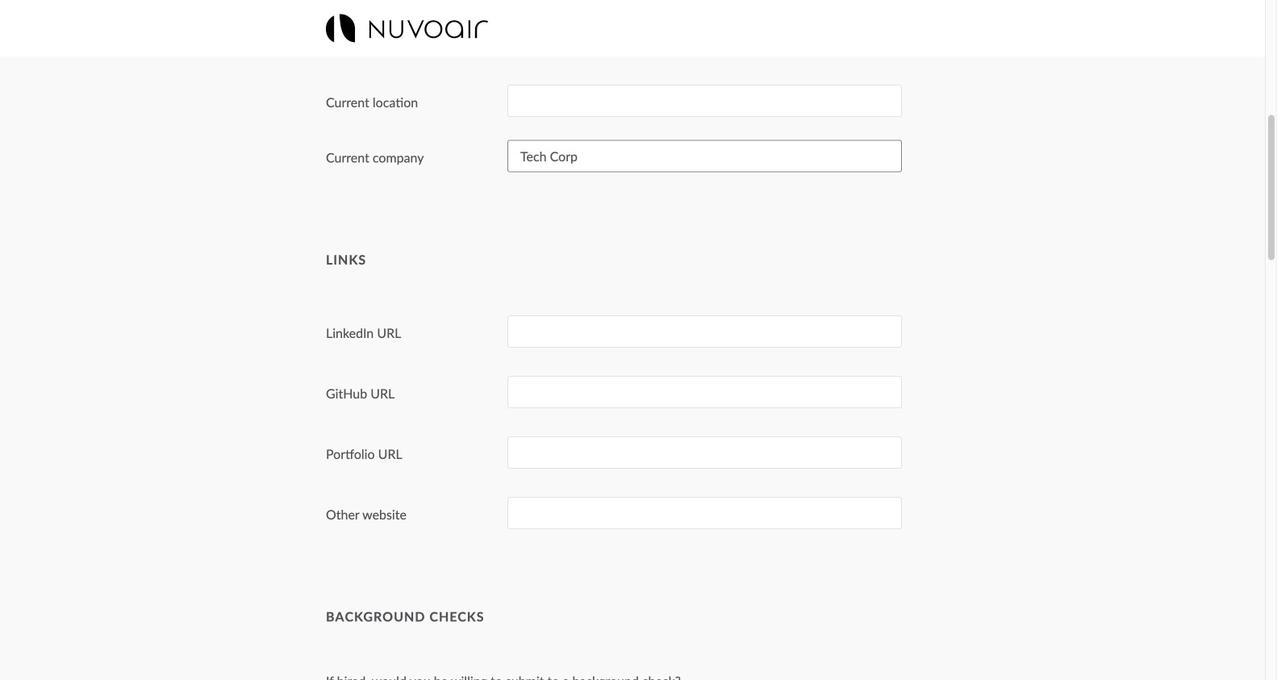 Task type: locate. For each thing, give the bounding box(es) containing it.
None text field
[[508, 85, 902, 117], [508, 140, 902, 172], [508, 497, 902, 529], [508, 85, 902, 117], [508, 140, 902, 172], [508, 497, 902, 529]]

nuvoair logo image
[[326, 14, 488, 42]]

None text field
[[508, 24, 902, 57], [508, 316, 902, 348], [508, 376, 902, 408], [508, 437, 902, 469], [508, 24, 902, 57], [508, 316, 902, 348], [508, 376, 902, 408], [508, 437, 902, 469]]



Task type: vqa. For each thing, say whether or not it's contained in the screenshot.
NuvoAir logo
yes



